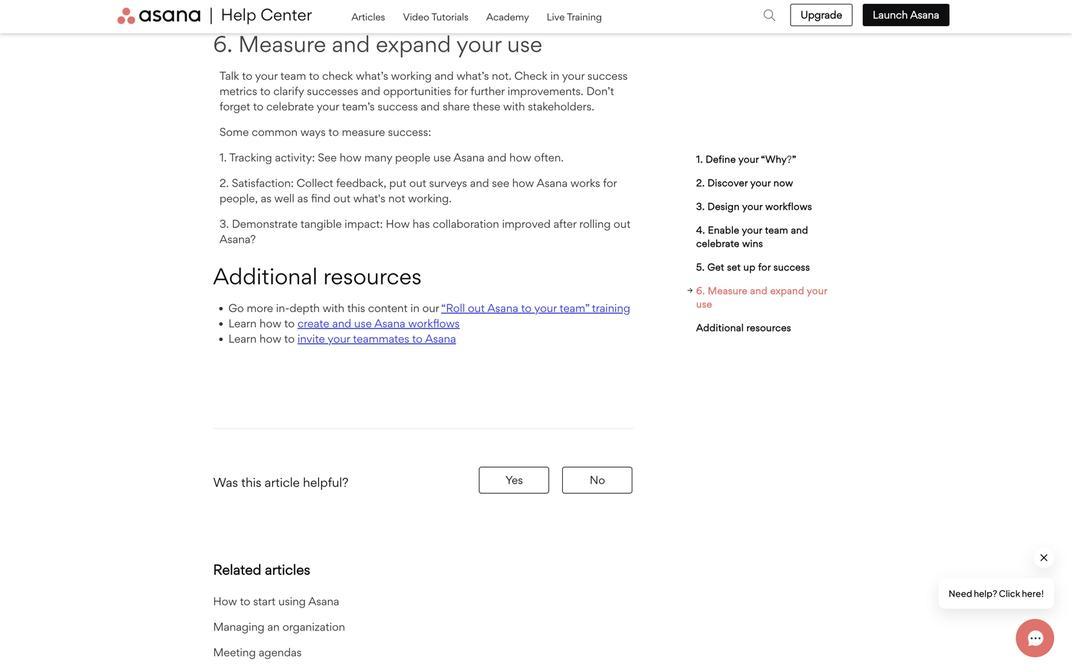 Task type: locate. For each thing, give the bounding box(es) containing it.
content
[[368, 301, 408, 315]]

1 horizontal spatial 6.
[[696, 285, 705, 297]]

1 vertical spatial in
[[411, 301, 420, 315]]

2 vertical spatial for
[[758, 261, 771, 273]]

your up not. at the top of page
[[456, 30, 502, 58]]

team down 3. design your workflows link
[[765, 224, 789, 236]]

use up surveys
[[434, 151, 451, 164]]

additional
[[213, 263, 318, 290], [696, 322, 744, 334]]

for up share
[[454, 84, 468, 98]]

launch asana link
[[863, 4, 950, 26]]

with right 'these'
[[503, 100, 525, 113]]

1 horizontal spatial for
[[603, 176, 617, 190]]

0 vertical spatial team
[[281, 69, 306, 83]]

1 vertical spatial with
[[323, 301, 345, 315]]

and up see
[[488, 151, 507, 164]]

0 horizontal spatial resources
[[323, 263, 422, 290]]

using
[[279, 595, 306, 608]]

2. for 2. discover your now
[[696, 177, 705, 189]]

2 learn from the top
[[229, 332, 257, 346]]

2. left discover
[[696, 177, 705, 189]]

0 horizontal spatial 3.
[[220, 217, 229, 231]]

1. define your "why?" link
[[688, 147, 841, 171]]

to right forget
[[253, 100, 264, 113]]

0 vertical spatial celebrate
[[266, 100, 314, 113]]

not
[[388, 192, 405, 205]]

team inside talk to your team to check what's working and what's not. check in your success metrics to clarify successes and opportunities for further improvements. don't forget to celebrate your team's success and share these with stakeholders.
[[281, 69, 306, 83]]

well
[[274, 192, 295, 205]]

celebrate inside the 4. enable your team and celebrate wins
[[696, 237, 740, 249]]

in-
[[276, 301, 290, 315]]

group
[[479, 467, 633, 494]]

0 vertical spatial additional resources
[[213, 263, 422, 290]]

1 horizontal spatial asana help center help center home page image
[[215, 8, 312, 24]]

opportunities
[[383, 84, 451, 98]]

some common ways to measure success:
[[220, 125, 434, 139]]

0 horizontal spatial for
[[454, 84, 468, 98]]

6.
[[213, 30, 233, 58], [696, 285, 705, 297]]

this up create and use asana workflows "link"
[[347, 301, 365, 315]]

invite
[[298, 332, 325, 346]]

see
[[318, 151, 337, 164]]

success down opportunities
[[378, 100, 418, 113]]

get
[[708, 261, 725, 273]]

team
[[281, 69, 306, 83], [765, 224, 789, 236]]

3. left design
[[696, 200, 705, 212]]

how to start using asana link
[[213, 589, 634, 615]]

asana right '"roll'
[[488, 301, 519, 315]]

organization
[[283, 620, 345, 634]]

and left see
[[470, 176, 489, 190]]

1. left define
[[696, 153, 703, 165]]

no
[[590, 473, 605, 487]]

1 what's from the left
[[356, 69, 388, 83]]

0 horizontal spatial expand
[[376, 30, 451, 58]]

satisfaction:
[[232, 176, 294, 190]]

how up managing
[[213, 595, 237, 608]]

what's up team's
[[356, 69, 388, 83]]

0 vertical spatial 6.
[[213, 30, 233, 58]]

1 horizontal spatial expand
[[771, 285, 805, 297]]

meeting agendas link
[[213, 640, 634, 666]]

team up clarify at top left
[[281, 69, 306, 83]]

1 horizontal spatial team
[[765, 224, 789, 236]]

articles link
[[352, 8, 388, 26]]

out inside go more in-depth with this content in our "roll out asana to your team" training learn how to create and use asana workflows learn how to invite your teammates to asana
[[468, 301, 485, 315]]

out right rolling
[[614, 217, 631, 231]]

and
[[332, 30, 370, 58], [435, 69, 454, 83], [361, 84, 380, 98], [421, 100, 440, 113], [488, 151, 507, 164], [470, 176, 489, 190], [791, 224, 809, 236], [751, 285, 768, 297], [332, 317, 351, 330]]

create and use asana workflows link
[[298, 317, 460, 330]]

measure
[[238, 30, 326, 58], [708, 285, 748, 297]]

these
[[473, 100, 501, 113]]

0 vertical spatial 3.
[[696, 200, 705, 212]]

additional resources
[[213, 263, 422, 290], [696, 322, 792, 334]]

1 learn from the top
[[229, 317, 257, 330]]

meeting
[[213, 646, 256, 660]]

talk
[[220, 69, 239, 83]]

0 horizontal spatial 2.
[[220, 176, 229, 190]]

"why?"
[[761, 153, 797, 165]]

tangible
[[301, 217, 342, 231]]

1 horizontal spatial with
[[503, 100, 525, 113]]

3. inside 3. demonstrate tangible impact: how has collaboration improved after rolling out asana?
[[220, 217, 229, 231]]

1 horizontal spatial additional
[[696, 322, 744, 334]]

0 vertical spatial workflows
[[766, 200, 812, 212]]

in
[[551, 69, 560, 83], [411, 301, 420, 315]]

1 vertical spatial additional resources
[[696, 322, 792, 334]]

people,
[[220, 192, 258, 205]]

out right find
[[334, 192, 351, 205]]

how left has
[[386, 217, 410, 231]]

1 horizontal spatial in
[[551, 69, 560, 83]]

your
[[456, 30, 502, 58], [255, 69, 278, 83], [562, 69, 585, 83], [317, 100, 339, 113], [739, 153, 759, 165], [751, 177, 771, 189], [742, 200, 763, 212], [742, 224, 763, 236], [807, 285, 828, 297], [534, 301, 557, 315], [328, 332, 350, 346]]

in left our
[[411, 301, 420, 315]]

0 horizontal spatial celebrate
[[266, 100, 314, 113]]

for right up
[[758, 261, 771, 273]]

1 vertical spatial workflows
[[408, 317, 460, 330]]

for right works
[[603, 176, 617, 190]]

1 horizontal spatial how
[[386, 217, 410, 231]]

and down 3. design your workflows link
[[791, 224, 809, 236]]

live training
[[547, 11, 602, 23]]

after
[[554, 217, 577, 231]]

enable
[[708, 224, 740, 236]]

1 horizontal spatial 2.
[[696, 177, 705, 189]]

expand down the video
[[376, 30, 451, 58]]

resources up content
[[323, 263, 422, 290]]

how to start using asana
[[213, 595, 339, 608]]

2. up people, at the top left
[[220, 176, 229, 190]]

0 horizontal spatial as
[[261, 192, 272, 205]]

2 horizontal spatial success
[[774, 261, 810, 273]]

asana right launch on the top right of page
[[911, 8, 940, 21]]

celebrate inside talk to your team to check what's working and what's not. check in your success metrics to clarify successes and opportunities for further improvements. don't forget to celebrate your team's success and share these with stakeholders.
[[266, 100, 314, 113]]

celebrate down enable
[[696, 237, 740, 249]]

surveys
[[429, 176, 467, 190]]

celebrate down clarify at top left
[[266, 100, 314, 113]]

find
[[311, 192, 331, 205]]

was this article helpful?
[[213, 475, 349, 490]]

your up wins
[[742, 224, 763, 236]]

3. up asana?
[[220, 217, 229, 231]]

6. up "talk"
[[213, 30, 233, 58]]

0 horizontal spatial with
[[323, 301, 345, 315]]

see
[[492, 176, 510, 190]]

3. design your workflows
[[696, 200, 812, 212]]

additional resources up depth
[[213, 263, 422, 290]]

1 horizontal spatial what's
[[457, 69, 489, 83]]

and inside go more in-depth with this content in our "roll out asana to your team" training learn how to create and use asana workflows learn how to invite your teammates to asana
[[332, 317, 351, 330]]

to left check
[[309, 69, 319, 83]]

4. enable your team and celebrate wins link
[[688, 218, 841, 255]]

team's
[[342, 100, 375, 113]]

0 horizontal spatial 1.
[[220, 151, 227, 164]]

your up 2. discover your now
[[739, 153, 759, 165]]

this right was
[[241, 475, 262, 490]]

2 horizontal spatial for
[[758, 261, 771, 273]]

resources down 6. measure and expand your use link
[[747, 322, 792, 334]]

additional up more
[[213, 263, 318, 290]]

0 horizontal spatial this
[[241, 475, 262, 490]]

successes
[[307, 84, 359, 98]]

0 horizontal spatial 6.
[[213, 30, 233, 58]]

and inside 2. satisfaction: collect feedback, put out surveys and see how asana works for people, as well as find out what's not working.
[[470, 176, 489, 190]]

6. measure and expand your use
[[213, 30, 543, 58], [696, 285, 828, 310]]

1.
[[220, 151, 227, 164], [696, 153, 703, 165]]

what's up "further"
[[457, 69, 489, 83]]

success
[[588, 69, 628, 83], [378, 100, 418, 113], [774, 261, 810, 273]]

success down 4. enable your team and celebrate wins link on the right top of the page
[[774, 261, 810, 273]]

your down 5. get set up for success link
[[807, 285, 828, 297]]

0 vertical spatial how
[[386, 217, 410, 231]]

team inside the 4. enable your team and celebrate wins
[[765, 224, 789, 236]]

6. measure and expand your use down articles link on the top left
[[213, 30, 543, 58]]

as down satisfaction: on the top of page
[[261, 192, 272, 205]]

0 vertical spatial learn
[[229, 317, 257, 330]]

additional down 6. measure and expand your use link
[[696, 322, 744, 334]]

talk to your team to check what's working and what's not. check in your success metrics to clarify successes and opportunities for further improvements. don't forget to celebrate your team's success and share these with stakeholders.
[[220, 69, 628, 113]]

0 horizontal spatial asana help center help center home page image
[[117, 8, 212, 24]]

1 horizontal spatial workflows
[[766, 200, 812, 212]]

0 horizontal spatial additional resources
[[213, 263, 422, 290]]

expand inside 6. measure and expand your use
[[771, 285, 805, 297]]

6. measure and expand your use down 5. get set up for success link
[[696, 285, 828, 310]]

and right create
[[332, 317, 351, 330]]

0 horizontal spatial what's
[[356, 69, 388, 83]]

related
[[213, 561, 261, 578]]

as left find
[[297, 192, 308, 205]]

2 as from the left
[[297, 192, 308, 205]]

asana down often.
[[537, 176, 568, 190]]

0 vertical spatial resources
[[323, 263, 422, 290]]

1 horizontal spatial as
[[297, 192, 308, 205]]

workflows
[[766, 200, 812, 212], [408, 317, 460, 330]]

additional resources down 6. measure and expand your use link
[[696, 322, 792, 334]]

wins
[[743, 237, 763, 249]]

1 horizontal spatial 6. measure and expand your use
[[696, 285, 828, 310]]

video tutorials
[[403, 11, 471, 23]]

out
[[409, 176, 426, 190], [334, 192, 351, 205], [614, 217, 631, 231], [468, 301, 485, 315]]

asana down content
[[375, 317, 406, 330]]

1 vertical spatial for
[[603, 176, 617, 190]]

1 horizontal spatial celebrate
[[696, 237, 740, 249]]

0 vertical spatial with
[[503, 100, 525, 113]]

upgrade link
[[791, 4, 853, 26]]

resources
[[323, 263, 422, 290], [747, 322, 792, 334]]

how inside 3. demonstrate tangible impact: how has collaboration improved after rolling out asana?
[[386, 217, 410, 231]]

0 vertical spatial this
[[347, 301, 365, 315]]

0 vertical spatial success
[[588, 69, 628, 83]]

for
[[454, 84, 468, 98], [603, 176, 617, 190], [758, 261, 771, 273]]

with up create
[[323, 301, 345, 315]]

1 horizontal spatial resources
[[747, 322, 792, 334]]

success:
[[388, 125, 431, 139]]

1. left tracking
[[220, 151, 227, 164]]

out right '"roll'
[[468, 301, 485, 315]]

1 vertical spatial learn
[[229, 332, 257, 346]]

0 vertical spatial for
[[454, 84, 468, 98]]

1 vertical spatial how
[[213, 595, 237, 608]]

use down 5.
[[696, 298, 713, 310]]

and down 5. get set up for success link
[[751, 285, 768, 297]]

2 vertical spatial success
[[774, 261, 810, 273]]

measure down set
[[708, 285, 748, 297]]

0 horizontal spatial team
[[281, 69, 306, 83]]

expand down 5. get set up for success link
[[771, 285, 805, 297]]

0 vertical spatial 6. measure and expand your use
[[213, 30, 543, 58]]

use up invite your teammates to asana link at the left of the page
[[354, 317, 372, 330]]

and down articles link on the top left
[[332, 30, 370, 58]]

0 vertical spatial in
[[551, 69, 560, 83]]

2. discover your now
[[696, 177, 794, 189]]

workflows inside go more in-depth with this content in our "roll out asana to your team" training learn how to create and use asana workflows learn how to invite your teammates to asana
[[408, 317, 460, 330]]

team"
[[560, 301, 589, 315]]

0 vertical spatial additional
[[213, 263, 318, 290]]

2 what's from the left
[[457, 69, 489, 83]]

celebrate
[[266, 100, 314, 113], [696, 237, 740, 249]]

academy
[[487, 11, 532, 23]]

0 horizontal spatial success
[[378, 100, 418, 113]]

1 horizontal spatial 1.
[[696, 153, 703, 165]]

success up don't
[[588, 69, 628, 83]]

your left team"
[[534, 301, 557, 315]]

1 horizontal spatial additional resources
[[696, 322, 792, 334]]

1 vertical spatial resources
[[747, 322, 792, 334]]

1 horizontal spatial success
[[588, 69, 628, 83]]

1 vertical spatial measure
[[708, 285, 748, 297]]

0 vertical spatial measure
[[238, 30, 326, 58]]

1 vertical spatial expand
[[771, 285, 805, 297]]

use down academy
[[507, 30, 543, 58]]

out inside 3. demonstrate tangible impact: how has collaboration improved after rolling out asana?
[[614, 217, 631, 231]]

1 horizontal spatial 3.
[[696, 200, 705, 212]]

workflows down now
[[766, 200, 812, 212]]

forget
[[220, 100, 250, 113]]

6. down 5.
[[696, 285, 705, 297]]

measure up clarify at top left
[[238, 30, 326, 58]]

what's
[[356, 69, 388, 83], [457, 69, 489, 83]]

as
[[261, 192, 272, 205], [297, 192, 308, 205]]

workflows down our
[[408, 317, 460, 330]]

2. discover your now link
[[688, 171, 841, 195]]

more
[[247, 301, 273, 315]]

1 vertical spatial additional
[[696, 322, 744, 334]]

0 vertical spatial expand
[[376, 30, 451, 58]]

and down opportunities
[[421, 100, 440, 113]]

0 horizontal spatial additional
[[213, 263, 318, 290]]

1 horizontal spatial this
[[347, 301, 365, 315]]

live training link
[[547, 8, 602, 26]]

1 vertical spatial team
[[765, 224, 789, 236]]

asana help center help center home page image
[[117, 8, 212, 24], [215, 8, 312, 24]]

impact:
[[345, 217, 383, 231]]

1 horizontal spatial measure
[[708, 285, 748, 297]]

learn
[[229, 317, 257, 330], [229, 332, 257, 346]]

in up improvements. at the top
[[551, 69, 560, 83]]

2. inside 2. satisfaction: collect feedback, put out surveys and see how asana works for people, as well as find out what's not working.
[[220, 176, 229, 190]]

1 vertical spatial celebrate
[[696, 237, 740, 249]]

0 horizontal spatial workflows
[[408, 317, 460, 330]]

helpful?
[[303, 475, 349, 490]]

1 vertical spatial 6.
[[696, 285, 705, 297]]

1 vertical spatial this
[[241, 475, 262, 490]]

and inside the 4. enable your team and celebrate wins
[[791, 224, 809, 236]]

your down successes
[[317, 100, 339, 113]]

your inside the 4. enable your team and celebrate wins
[[742, 224, 763, 236]]

2.
[[220, 176, 229, 190], [696, 177, 705, 189]]

3. demonstrate tangible impact: how has collaboration improved after rolling out asana?
[[220, 217, 631, 246]]

0 horizontal spatial in
[[411, 301, 420, 315]]

1. for 1. define your "why?"
[[696, 153, 703, 165]]

depth
[[290, 301, 320, 315]]

what's
[[353, 192, 386, 205]]

1 vertical spatial 3.
[[220, 217, 229, 231]]

up
[[744, 261, 756, 273]]

in inside talk to your team to check what's working and what's not. check in your success metrics to clarify successes and opportunities for further improvements. don't forget to celebrate your team's success and share these with stakeholders.
[[551, 69, 560, 83]]



Task type: vqa. For each thing, say whether or not it's contained in the screenshot.
a to the top
no



Task type: describe. For each thing, give the bounding box(es) containing it.
check
[[515, 69, 548, 83]]

out up working.
[[409, 176, 426, 190]]

collaboration
[[433, 217, 499, 231]]

many
[[365, 151, 392, 164]]

2. for 2. satisfaction: collect feedback, put out surveys and see how asana works for people, as well as find out what's not working.
[[220, 176, 229, 190]]

1. for 1. tracking activity: see how many people use asana and how often.
[[220, 151, 227, 164]]

meeting agendas
[[213, 646, 302, 660]]

managing an organization link
[[213, 615, 634, 640]]

put
[[389, 176, 407, 190]]

your up clarify at top left
[[255, 69, 278, 83]]

working
[[391, 69, 432, 83]]

video tutorials link
[[403, 8, 471, 26]]

managing an organization
[[213, 620, 345, 634]]

asana up surveys
[[454, 151, 485, 164]]

6. measure and expand your use link
[[688, 279, 841, 316]]

live
[[547, 11, 565, 23]]

"roll out asana to your team" training link
[[441, 301, 631, 315]]

5. get set up for success link
[[688, 255, 841, 279]]

1 as from the left
[[261, 192, 272, 205]]

for inside talk to your team to check what's working and what's not. check in your success metrics to clarify successes and opportunities for further improvements. don't forget to celebrate your team's success and share these with stakeholders.
[[454, 84, 468, 98]]

asana up organization
[[308, 595, 339, 608]]

start
[[253, 595, 276, 608]]

1 asana help center help center home page image from the left
[[117, 8, 212, 24]]

to left 'start'
[[240, 595, 250, 608]]

managing
[[213, 620, 265, 634]]

article
[[265, 475, 300, 490]]

now
[[774, 177, 794, 189]]

"roll
[[441, 301, 465, 315]]

related articles
[[213, 561, 310, 578]]

common
[[252, 125, 298, 139]]

3. for 3. demonstrate tangible impact: how has collaboration improved after rolling out asana?
[[220, 217, 229, 231]]

use inside go more in-depth with this content in our "roll out asana to your team" training learn how to create and use asana workflows learn how to invite your teammates to asana
[[354, 317, 372, 330]]

works
[[571, 176, 600, 190]]

an
[[268, 620, 280, 634]]

team for and
[[765, 224, 789, 236]]

yes
[[506, 473, 523, 487]]

with inside go more in-depth with this content in our "roll out asana to your team" training learn how to create and use asana workflows learn how to invite your teammates to asana
[[323, 301, 345, 315]]

and up team's
[[361, 84, 380, 98]]

people
[[395, 151, 431, 164]]

stakeholders.
[[528, 100, 595, 113]]

some
[[220, 125, 249, 139]]

working.
[[408, 192, 452, 205]]

go more in-depth with this content in our "roll out asana to your team" training learn how to create and use asana workflows learn how to invite your teammates to asana
[[229, 301, 631, 346]]

this inside go more in-depth with this content in our "roll out asana to your team" training learn how to create and use asana workflows learn how to invite your teammates to asana
[[347, 301, 365, 315]]

0 horizontal spatial measure
[[238, 30, 326, 58]]

video
[[403, 11, 429, 23]]

demonstrate
[[232, 217, 298, 231]]

metrics
[[220, 84, 257, 98]]

improvements.
[[508, 84, 584, 98]]

your down 2. discover your now
[[742, 200, 763, 212]]

2 asana help center help center home page image from the left
[[215, 8, 312, 24]]

4. enable your team and celebrate wins
[[696, 224, 809, 249]]

asana down our
[[425, 332, 456, 346]]

define
[[706, 153, 736, 165]]

training
[[567, 11, 602, 23]]

5. get set up for success
[[696, 261, 810, 273]]

training
[[592, 301, 631, 315]]

measure
[[342, 125, 385, 139]]

academy link
[[487, 8, 532, 26]]

often.
[[534, 151, 564, 164]]

to up metrics
[[242, 69, 252, 83]]

team for to
[[281, 69, 306, 83]]

launch
[[873, 8, 908, 21]]

3. for 3. design your workflows
[[696, 200, 705, 212]]

5.
[[696, 261, 705, 273]]

collect
[[297, 176, 333, 190]]

no button
[[563, 467, 633, 494]]

create
[[298, 317, 330, 330]]

group containing yes
[[479, 467, 633, 494]]

activity:
[[275, 151, 315, 164]]

not.
[[492, 69, 512, 83]]

tutorials
[[432, 11, 469, 23]]

in inside go more in-depth with this content in our "roll out asana to your team" training learn how to create and use asana workflows learn how to invite your teammates to asana
[[411, 301, 420, 315]]

further
[[471, 84, 505, 98]]

2. satisfaction: collect feedback, put out surveys and see how asana works for people, as well as find out what's not working.
[[220, 176, 617, 205]]

measure inside 6. measure and expand your use
[[708, 285, 748, 297]]

0 horizontal spatial how
[[213, 595, 237, 608]]

articles
[[352, 11, 388, 23]]

clarify
[[273, 84, 304, 98]]

go
[[229, 301, 244, 315]]

your up improvements. at the top
[[562, 69, 585, 83]]

was
[[213, 475, 238, 490]]

and inside 6. measure and expand your use
[[751, 285, 768, 297]]

and up opportunities
[[435, 69, 454, 83]]

tracking
[[229, 151, 272, 164]]

additional resources link
[[688, 316, 841, 340]]

for inside 2. satisfaction: collect feedback, put out surveys and see how asana works for people, as well as find out what's not working.
[[603, 176, 617, 190]]

0 horizontal spatial 6. measure and expand your use
[[213, 30, 543, 58]]

improved
[[502, 217, 551, 231]]

your right invite
[[328, 332, 350, 346]]

to down our
[[412, 332, 423, 346]]

rolling
[[580, 217, 611, 231]]

asana inside 2. satisfaction: collect feedback, put out surveys and see how asana works for people, as well as find out what's not working.
[[537, 176, 568, 190]]

how inside 2. satisfaction: collect feedback, put out surveys and see how asana works for people, as well as find out what's not working.
[[512, 176, 534, 190]]

don't
[[587, 84, 614, 98]]

1 vertical spatial success
[[378, 100, 418, 113]]

to right ways
[[329, 125, 339, 139]]

launch asana
[[873, 8, 940, 21]]

to left clarify at top left
[[260, 84, 271, 98]]

discover
[[708, 177, 748, 189]]

to down 'in-'
[[284, 317, 295, 330]]

your inside 6. measure and expand your use
[[807, 285, 828, 297]]

feedback,
[[336, 176, 387, 190]]

3. design your workflows link
[[688, 195, 841, 218]]

teammates
[[353, 332, 409, 346]]

1. define your "why?"
[[696, 153, 797, 165]]

to left invite
[[284, 332, 295, 346]]

your left now
[[751, 177, 771, 189]]

1 vertical spatial 6. measure and expand your use
[[696, 285, 828, 310]]

to left team"
[[521, 301, 532, 315]]

set
[[727, 261, 741, 273]]

with inside talk to your team to check what's working and what's not. check in your success metrics to clarify successes and opportunities for further improvements. don't forget to celebrate your team's success and share these with stakeholders.
[[503, 100, 525, 113]]

our
[[423, 301, 439, 315]]



